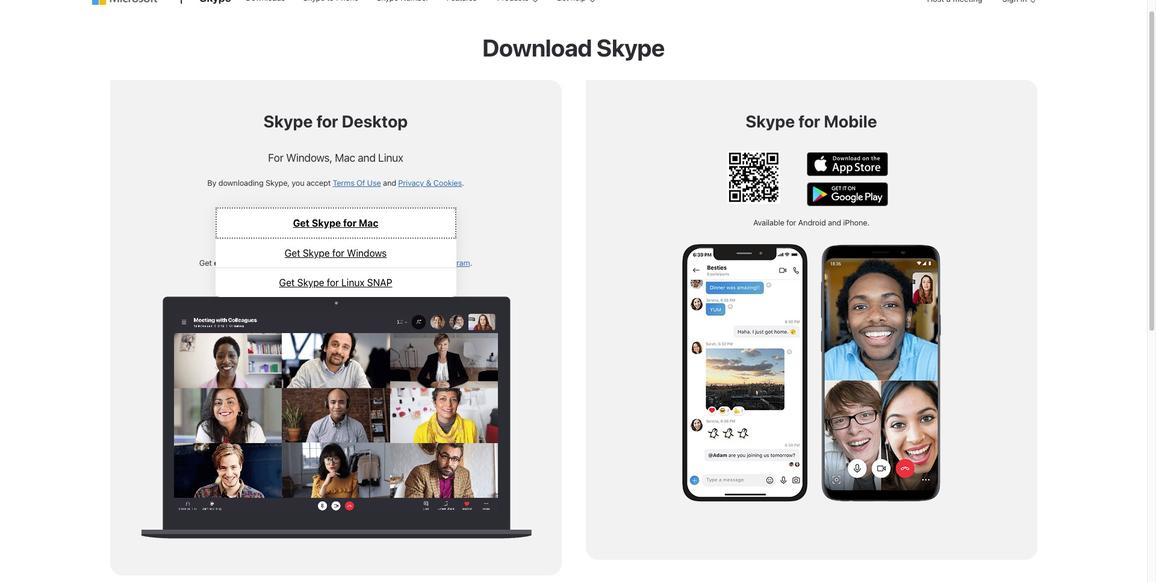 Task type: describe. For each thing, give the bounding box(es) containing it.
access
[[235, 258, 261, 268]]

terms
[[333, 178, 355, 188]]

latest
[[286, 258, 305, 268]]

downloading
[[218, 178, 264, 188]]

get for get skype for mac link on top of get skype for windows link
[[293, 218, 310, 229]]

insider
[[414, 258, 438, 268]]

available
[[753, 218, 785, 227]]

snap
[[367, 278, 392, 288]]

windows
[[347, 248, 387, 259]]

to
[[263, 258, 270, 268]]

terms of use link
[[333, 178, 381, 188]]

0 horizontal spatial linux
[[341, 278, 365, 288]]

download on the appstore image
[[807, 152, 888, 176]]

with
[[373, 258, 388, 268]]

windows,
[[286, 152, 332, 164]]

mac for get skype for mac link on top of get skype for windows link
[[359, 218, 378, 229]]

for windows, mac and linux
[[268, 152, 403, 164]]

. for privacy & cookies
[[462, 178, 464, 188]]

program
[[440, 258, 470, 268]]

list box containing get skype for mac
[[215, 208, 456, 297]]

0 vertical spatial linux
[[378, 152, 403, 164]]

get skype for windows
[[285, 248, 387, 259]]

available for android and iphone.
[[753, 218, 870, 227]]

skype on mobile device image
[[682, 240, 941, 505]]

desktop
[[342, 111, 408, 131]]

use
[[367, 178, 381, 188]]

for
[[268, 152, 284, 164]]

download
[[482, 33, 592, 61]]

and for available for android and iphone.
[[828, 218, 841, 227]]

get skype for linux snap link
[[215, 269, 456, 297]]

download skype through qr code image
[[727, 151, 780, 204]]

privacy & cookies link
[[398, 178, 462, 188]]

download skype
[[482, 33, 665, 61]]

accept
[[307, 178, 331, 188]]

1 horizontal spatial and
[[383, 178, 396, 188]]



Task type: locate. For each thing, give the bounding box(es) containing it.
1 vertical spatial linux
[[341, 278, 365, 288]]

skype for desktop
[[264, 111, 408, 131]]

linux up use
[[378, 152, 403, 164]]

get left early
[[199, 258, 212, 268]]

the
[[272, 258, 284, 268]]

by
[[207, 178, 216, 188]]

get skype for mac
[[276, 217, 369, 230], [293, 218, 378, 229]]

and right use
[[383, 178, 396, 188]]

get it on google play image
[[807, 182, 888, 206]]

1 vertical spatial and
[[383, 178, 396, 188]]

arrow down image
[[1026, 0, 1040, 8]]

and
[[358, 152, 376, 164], [383, 178, 396, 188], [828, 218, 841, 227]]

of
[[357, 178, 365, 188]]

iphone.
[[843, 218, 870, 227]]

android
[[798, 218, 826, 227]]

skype
[[597, 33, 665, 61], [264, 111, 313, 131], [746, 111, 795, 131], [296, 217, 328, 230], [312, 218, 341, 229], [303, 248, 330, 259], [307, 258, 329, 268], [390, 258, 412, 268], [297, 278, 324, 288]]

mac
[[335, 152, 355, 164], [347, 217, 369, 230], [359, 218, 378, 229]]

1 vertical spatial .
[[470, 258, 472, 268]]

for
[[316, 111, 338, 131], [799, 111, 821, 131], [330, 217, 345, 230], [787, 218, 796, 227], [343, 218, 357, 229], [332, 248, 344, 259], [327, 278, 339, 288]]

list box
[[215, 208, 456, 297]]

get for get skype for windows link
[[285, 248, 300, 259]]

get right 'the'
[[285, 248, 300, 259]]

and for for windows, mac and linux
[[358, 152, 376, 164]]

.
[[462, 178, 464, 188], [470, 258, 472, 268]]

innovations
[[331, 258, 371, 268]]

1 horizontal spatial .
[[470, 258, 472, 268]]

mac for get skype for mac link over get skype for windows
[[347, 217, 369, 230]]

microsoft image
[[92, 0, 157, 5]]

get for get skype for mac link over get skype for windows
[[276, 217, 294, 230]]

linux down innovations
[[341, 278, 365, 288]]

privacy
[[398, 178, 424, 188]]

2 horizontal spatial and
[[828, 218, 841, 227]]

by downloading skype, you accept terms of use and privacy & cookies .
[[207, 178, 464, 188]]

&
[[426, 178, 431, 188]]

. right insider
[[470, 258, 472, 268]]

get up latest
[[293, 218, 310, 229]]

get for get skype for linux snap link
[[279, 278, 295, 288]]

get skype for mac link up get skype for windows
[[276, 216, 369, 231]]

get
[[276, 217, 294, 230], [293, 218, 310, 229], [285, 248, 300, 259], [199, 258, 212, 268], [279, 278, 295, 288]]

get skype for mac link up get skype for windows link
[[217, 209, 455, 238]]

get early access to the latest skype innovations with skype insider program .
[[199, 258, 472, 268]]

2 vertical spatial and
[[828, 218, 841, 227]]

get skype for linux snap
[[279, 278, 392, 288]]

linux
[[378, 152, 403, 164], [341, 278, 365, 288]]

get up 'the'
[[276, 217, 294, 230]]

0 vertical spatial and
[[358, 152, 376, 164]]

menu bar
[[92, 0, 1055, 46]]

get skype for mac link
[[217, 209, 455, 238], [276, 216, 369, 231]]

0 horizontal spatial and
[[358, 152, 376, 164]]

1 horizontal spatial linux
[[378, 152, 403, 164]]

mobile
[[824, 111, 877, 131]]

. for skype insider program
[[470, 258, 472, 268]]

0 horizontal spatial .
[[462, 178, 464, 188]]

skype for mobile
[[746, 111, 877, 131]]

and left the 'iphone.'
[[828, 218, 841, 227]]

get down latest
[[279, 278, 295, 288]]

cookies
[[434, 178, 462, 188]]

you
[[292, 178, 304, 188]]

. right &
[[462, 178, 464, 188]]

early
[[214, 258, 233, 268]]

skype,
[[266, 178, 290, 188]]

get skype for windows link
[[215, 239, 456, 268]]

skype insider program link
[[390, 258, 470, 268]]

and up of at the left top
[[358, 152, 376, 164]]

0 vertical spatial .
[[462, 178, 464, 188]]



Task type: vqa. For each thing, say whether or not it's contained in the screenshot.
Of
yes



